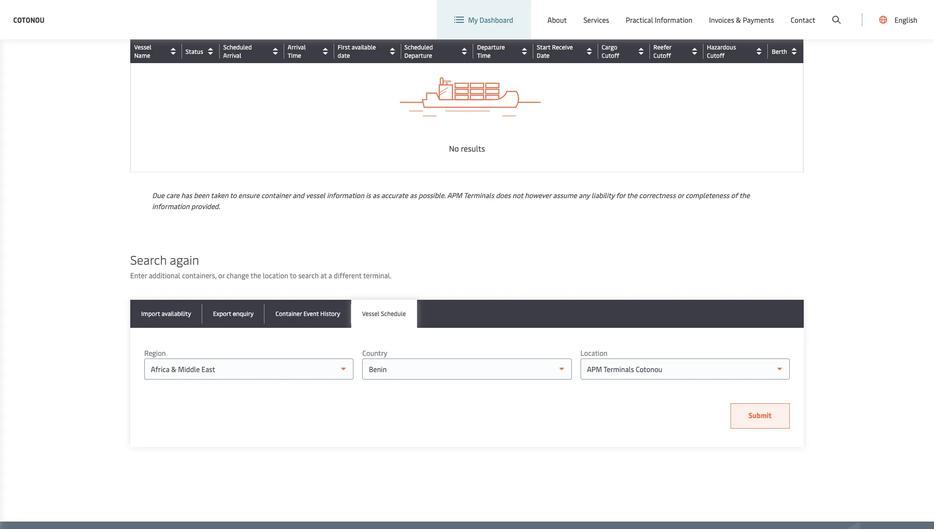 Task type: describe. For each thing, give the bounding box(es) containing it.
login / create account
[[847, 8, 918, 18]]

been
[[194, 191, 209, 200]]

1 start receive date from the top
[[537, 11, 573, 28]]

2 start receive date from the top
[[537, 43, 573, 60]]

correctness
[[639, 191, 676, 200]]

to inside search again enter additional containers, or change the location to search at a different terminal.
[[290, 271, 297, 280]]

0 vertical spatial departure time
[[477, 11, 505, 28]]

provided.
[[191, 202, 220, 211]]

container
[[261, 191, 291, 200]]

first available date button
[[338, 43, 399, 60]]

2 as from the left
[[410, 191, 417, 200]]

practical information
[[626, 15, 693, 25]]

vessel schedule
[[362, 310, 406, 318]]

1 vertical spatial departure time button
[[477, 43, 531, 60]]

export еnquiry
[[213, 310, 254, 318]]

switch location
[[687, 8, 737, 18]]

to inside due care has been taken to ensure container and vessel information is as accurate as possible. apm terminals does not however assume any liability for the correctness or completeness of the information provided.
[[230, 191, 237, 200]]

for
[[616, 191, 625, 200]]

vessel for vessel schedule
[[362, 310, 379, 318]]

invoices
[[709, 15, 734, 25]]

reefer cutoff for second reefer cutoff 'button' from the bottom of the page
[[654, 11, 672, 28]]

vessel
[[306, 191, 325, 200]]

reefer for 1st reefer cutoff 'button' from the bottom
[[654, 43, 672, 51]]

import availability button
[[130, 300, 202, 328]]

1 hazardous cutoff button from the top
[[707, 11, 766, 28]]

my dashboard button
[[454, 0, 513, 39]]

not
[[513, 191, 523, 200]]

&
[[736, 15, 741, 25]]

scheduled for arrival
[[223, 43, 252, 51]]

history
[[320, 310, 340, 318]]

invoices & payments button
[[709, 0, 774, 39]]

hazardous cutoff for 1st hazardous cutoff button from the top of the page
[[707, 11, 736, 28]]

scheduled departure button
[[404, 43, 471, 60]]

login / create account link
[[831, 0, 918, 26]]

terminals
[[464, 191, 494, 200]]

event
[[304, 310, 319, 318]]

tab list containing import availability
[[130, 300, 804, 328]]

date for second "start receive date" button from the bottom
[[537, 20, 550, 28]]

search
[[130, 252, 167, 268]]

payments
[[743, 15, 774, 25]]

1 vertical spatial information
[[152, 202, 190, 211]]

artboard 205 copy 43 image
[[393, 54, 541, 131]]

status button
[[186, 44, 218, 58]]

1 horizontal spatial the
[[627, 191, 638, 200]]

create
[[870, 8, 890, 18]]

0 vertical spatial information
[[327, 191, 364, 200]]

does
[[496, 191, 511, 200]]

additional
[[149, 271, 180, 280]]

time inside the arrival time
[[288, 51, 301, 60]]

taken
[[211, 191, 228, 200]]

again
[[170, 252, 199, 268]]

login
[[847, 8, 864, 18]]

first available date
[[338, 43, 376, 60]]

terminal.
[[363, 271, 392, 280]]

vessel name
[[134, 43, 151, 60]]

practical information button
[[626, 0, 693, 39]]

container event history
[[276, 310, 340, 318]]

region
[[144, 348, 166, 358]]

container
[[276, 310, 302, 318]]

change
[[227, 271, 249, 280]]

cutoff for 1st cargo cutoff button from the top of the page
[[602, 20, 620, 28]]

import availability
[[141, 310, 191, 318]]

my
[[468, 15, 478, 25]]

possible.
[[419, 191, 446, 200]]

2 reefer cutoff button from the top
[[654, 43, 701, 60]]

import
[[141, 310, 160, 318]]

no results
[[449, 143, 485, 154]]

hazardous cutoff for 2nd hazardous cutoff button
[[707, 43, 736, 60]]

different
[[334, 271, 362, 280]]

available
[[352, 43, 376, 51]]

first
[[338, 43, 350, 51]]

arrival inside 'button'
[[288, 43, 306, 51]]

departure inside scheduled departure
[[404, 51, 432, 60]]

is
[[366, 191, 371, 200]]

or inside search again enter additional containers, or change the location to search at a different terminal.
[[218, 271, 225, 280]]

cutoff for 1st reefer cutoff 'button' from the bottom
[[654, 51, 671, 60]]

any
[[579, 191, 590, 200]]

about button
[[548, 0, 567, 39]]

2 cargo cutoff button from the top
[[602, 43, 648, 60]]

switch
[[687, 8, 708, 18]]

of
[[731, 191, 738, 200]]

global menu button
[[746, 0, 814, 26]]

has
[[181, 191, 192, 200]]

account
[[892, 8, 918, 18]]

start for second "start receive date" button from the bottom
[[537, 11, 551, 20]]

english
[[895, 15, 918, 25]]

reefer for second reefer cutoff 'button' from the bottom of the page
[[654, 11, 672, 20]]

еnquiry
[[233, 310, 254, 318]]

due
[[152, 191, 164, 200]]

at
[[321, 271, 327, 280]]

1 reefer cutoff button from the top
[[654, 11, 702, 28]]

vessel for vessel name
[[134, 43, 151, 51]]

cutoff for 2nd hazardous cutoff button
[[707, 51, 725, 60]]

2 hazardous cutoff button from the top
[[707, 43, 766, 60]]

1 vertical spatial location
[[581, 348, 608, 358]]

1 vertical spatial berth
[[772, 47, 787, 55]]

2 horizontal spatial the
[[740, 191, 750, 200]]

apm
[[447, 191, 462, 200]]

cutoff for second reefer cutoff 'button' from the bottom of the page
[[654, 20, 671, 28]]

search
[[298, 271, 319, 280]]

/
[[865, 8, 868, 18]]

however
[[525, 191, 551, 200]]

ensure
[[238, 191, 260, 200]]



Task type: locate. For each thing, give the bounding box(es) containing it.
arrival
[[288, 43, 306, 51], [223, 51, 241, 60]]

switch location button
[[673, 8, 737, 18]]

vessel
[[134, 43, 151, 51], [362, 310, 379, 318]]

containers,
[[182, 271, 217, 280]]

location
[[263, 271, 288, 280]]

0 vertical spatial hazardous cutoff button
[[707, 11, 766, 28]]

cutoff right practical
[[654, 20, 671, 28]]

1 vertical spatial hazardous cutoff
[[707, 43, 736, 60]]

as
[[373, 191, 380, 200], [410, 191, 417, 200]]

1 vertical spatial cargo cutoff
[[602, 43, 620, 60]]

the
[[627, 191, 638, 200], [740, 191, 750, 200], [251, 271, 261, 280]]

1 vertical spatial hazardous cutoff button
[[707, 43, 766, 60]]

2 reefer from the top
[[654, 43, 672, 51]]

export еnquiry button
[[202, 300, 265, 328]]

0 horizontal spatial information
[[152, 202, 190, 211]]

global
[[765, 8, 785, 18]]

1 vertical spatial cargo cutoff button
[[602, 43, 648, 60]]

2 start from the top
[[537, 43, 551, 51]]

1 vertical spatial reefer cutoff
[[654, 43, 672, 60]]

2 scheduled from the left
[[404, 43, 433, 51]]

1 cargo cutoff button from the top
[[602, 11, 648, 28]]

1 vertical spatial to
[[290, 271, 297, 280]]

scheduled for departure
[[404, 43, 433, 51]]

1 hazardous from the top
[[707, 11, 736, 20]]

scheduled inside scheduled departure button
[[404, 43, 433, 51]]

0 horizontal spatial location
[[581, 348, 608, 358]]

1 vertical spatial start receive date
[[537, 43, 573, 60]]

contact button
[[791, 0, 815, 39]]

2 cargo cutoff from the top
[[602, 43, 620, 60]]

1 reefer cutoff from the top
[[654, 11, 672, 28]]

1 horizontal spatial scheduled
[[404, 43, 433, 51]]

assume
[[553, 191, 577, 200]]

the inside search again enter additional containers, or change the location to search at a different terminal.
[[251, 271, 261, 280]]

2 start receive date button from the top
[[537, 43, 596, 60]]

as right is at the left
[[373, 191, 380, 200]]

or right correctness
[[678, 191, 684, 200]]

0 vertical spatial reefer cutoff
[[654, 11, 672, 28]]

reefer right practical
[[654, 11, 672, 20]]

cutoff for 1st hazardous cutoff button from the top of the page
[[707, 20, 725, 28]]

cutoff down practical information popup button on the right of the page
[[654, 51, 671, 60]]

0 vertical spatial berth button
[[772, 13, 801, 27]]

cotonou link
[[13, 14, 44, 25]]

date
[[338, 51, 350, 60]]

0 vertical spatial start
[[537, 11, 551, 20]]

1 horizontal spatial information
[[327, 191, 364, 200]]

scheduled departure
[[404, 43, 433, 60]]

date for second "start receive date" button
[[537, 51, 550, 60]]

search again enter additional containers, or change the location to search at a different terminal.
[[130, 252, 392, 280]]

1 reefer from the top
[[654, 11, 672, 20]]

a
[[329, 271, 332, 280]]

1 horizontal spatial to
[[290, 271, 297, 280]]

global menu
[[765, 8, 805, 18]]

1 start receive date button from the top
[[537, 11, 596, 28]]

2 date from the top
[[537, 51, 550, 60]]

1 start from the top
[[537, 11, 551, 20]]

information
[[327, 191, 364, 200], [152, 202, 190, 211]]

accurate
[[381, 191, 408, 200]]

as right accurate
[[410, 191, 417, 200]]

cutoff for 2nd cargo cutoff button from the top
[[602, 51, 620, 60]]

1 cargo cutoff from the top
[[602, 11, 620, 28]]

hazardous for 2nd hazardous cutoff button
[[707, 43, 736, 51]]

receive down about
[[552, 43, 573, 51]]

1 horizontal spatial as
[[410, 191, 417, 200]]

departure time button
[[477, 11, 531, 28], [477, 43, 531, 60]]

0 vertical spatial location
[[710, 8, 737, 18]]

no
[[449, 143, 459, 154]]

scheduled arrival button
[[223, 43, 282, 60]]

liability
[[592, 191, 615, 200]]

the right of
[[740, 191, 750, 200]]

reefer cutoff for 1st reefer cutoff 'button' from the bottom
[[654, 43, 672, 60]]

departure time
[[477, 11, 505, 28], [477, 43, 505, 60]]

scheduled
[[223, 43, 252, 51], [404, 43, 433, 51]]

0 horizontal spatial scheduled
[[223, 43, 252, 51]]

and
[[293, 191, 304, 200]]

1 horizontal spatial arrival
[[288, 43, 306, 51]]

1 horizontal spatial or
[[678, 191, 684, 200]]

start receive date button
[[537, 11, 596, 28], [537, 43, 596, 60]]

my dashboard
[[468, 15, 513, 25]]

to right taken
[[230, 191, 237, 200]]

or left the change on the left of page
[[218, 271, 225, 280]]

completeness
[[686, 191, 730, 200]]

cargo cutoff button
[[602, 11, 648, 28], [602, 43, 648, 60]]

cargo cutoff left practical
[[602, 11, 620, 28]]

0 horizontal spatial arrival
[[223, 51, 241, 60]]

dashboard
[[480, 15, 513, 25]]

scheduled arrival
[[223, 43, 252, 60]]

start receive date left services
[[537, 11, 573, 28]]

results
[[461, 143, 485, 154]]

information
[[655, 15, 693, 25]]

0 vertical spatial date
[[537, 20, 550, 28]]

1 receive from the top
[[552, 11, 573, 20]]

cutoff down switch location
[[707, 20, 725, 28]]

0 horizontal spatial or
[[218, 271, 225, 280]]

information down care
[[152, 202, 190, 211]]

container event history button
[[265, 300, 351, 328]]

berth button
[[772, 13, 801, 27], [772, 44, 801, 58]]

information left is at the left
[[327, 191, 364, 200]]

1 vertical spatial start receive date button
[[537, 43, 596, 60]]

1 vertical spatial hazardous
[[707, 43, 736, 51]]

2 hazardous from the top
[[707, 43, 736, 51]]

start
[[537, 11, 551, 20], [537, 43, 551, 51]]

name
[[134, 51, 150, 60]]

reefer down practical information popup button on the right of the page
[[654, 43, 672, 51]]

cargo
[[602, 11, 618, 20], [602, 43, 618, 51]]

2 cargo from the top
[[602, 43, 618, 51]]

0 vertical spatial to
[[230, 191, 237, 200]]

date
[[537, 20, 550, 28], [537, 51, 550, 60]]

1 vertical spatial or
[[218, 271, 225, 280]]

location
[[710, 8, 737, 18], [581, 348, 608, 358]]

about
[[548, 15, 567, 25]]

0 vertical spatial cargo cutoff
[[602, 11, 620, 28]]

arrival time button
[[288, 43, 332, 60]]

1 date from the top
[[537, 20, 550, 28]]

0 vertical spatial or
[[678, 191, 684, 200]]

receive
[[552, 11, 573, 20], [552, 43, 573, 51]]

1 vertical spatial departure time
[[477, 43, 505, 60]]

arrival time
[[288, 43, 306, 60]]

invoices & payments
[[709, 15, 774, 25]]

1 as from the left
[[373, 191, 380, 200]]

1 hazardous cutoff from the top
[[707, 11, 736, 28]]

0 vertical spatial cargo
[[602, 11, 618, 20]]

2 hazardous cutoff from the top
[[707, 43, 736, 60]]

1 vertical spatial start
[[537, 43, 551, 51]]

1 cargo from the top
[[602, 11, 618, 20]]

0 vertical spatial vessel
[[134, 43, 151, 51]]

receive left services
[[552, 11, 573, 20]]

cutoff left practical
[[602, 20, 620, 28]]

0 vertical spatial cargo cutoff button
[[602, 11, 648, 28]]

2 receive from the top
[[552, 43, 573, 51]]

1 vertical spatial cargo
[[602, 43, 618, 51]]

contact
[[791, 15, 815, 25]]

1 vertical spatial date
[[537, 51, 550, 60]]

0 horizontal spatial to
[[230, 191, 237, 200]]

arrival inside scheduled arrival
[[223, 51, 241, 60]]

1 vertical spatial receive
[[552, 43, 573, 51]]

0 vertical spatial start receive date
[[537, 11, 573, 28]]

cutoff down invoices
[[707, 51, 725, 60]]

to left search
[[290, 271, 297, 280]]

1 vertical spatial reefer
[[654, 43, 672, 51]]

0 vertical spatial hazardous cutoff
[[707, 11, 736, 28]]

0 horizontal spatial vessel
[[134, 43, 151, 51]]

cargo left practical
[[602, 11, 618, 20]]

reefer cutoff right practical
[[654, 11, 672, 28]]

2 reefer cutoff from the top
[[654, 43, 672, 60]]

departure
[[477, 11, 505, 20], [477, 43, 505, 51], [404, 51, 432, 60]]

1 horizontal spatial location
[[710, 8, 737, 18]]

1 vertical spatial reefer cutoff button
[[654, 43, 701, 60]]

0 vertical spatial reefer cutoff button
[[654, 11, 702, 28]]

menu
[[787, 8, 805, 18]]

0 vertical spatial hazardous
[[707, 11, 736, 20]]

cutoff down services
[[602, 51, 620, 60]]

start for second "start receive date" button
[[537, 43, 551, 51]]

0 vertical spatial berth
[[772, 16, 787, 24]]

tab list
[[130, 300, 804, 328]]

the right the change on the left of page
[[251, 271, 261, 280]]

0 vertical spatial departure time button
[[477, 11, 531, 28]]

0 vertical spatial receive
[[552, 11, 573, 20]]

status
[[186, 47, 203, 55]]

0 horizontal spatial the
[[251, 271, 261, 280]]

cotonou
[[13, 15, 44, 24]]

0 horizontal spatial as
[[373, 191, 380, 200]]

time
[[477, 20, 491, 28], [288, 51, 301, 60], [477, 51, 491, 60]]

cutoff
[[602, 20, 620, 28], [654, 20, 671, 28], [707, 20, 725, 28], [602, 51, 620, 60], [654, 51, 671, 60], [707, 51, 725, 60]]

1 vertical spatial berth button
[[772, 44, 801, 58]]

schedule
[[381, 310, 406, 318]]

0 vertical spatial start receive date button
[[537, 11, 596, 28]]

vessel name button
[[134, 43, 180, 60]]

0 vertical spatial reefer
[[654, 11, 672, 20]]

cargo down services popup button
[[602, 43, 618, 51]]

services button
[[584, 0, 609, 39]]

the right for on the top
[[627, 191, 638, 200]]

availability
[[162, 310, 191, 318]]

care
[[166, 191, 180, 200]]

cargo cutoff
[[602, 11, 620, 28], [602, 43, 620, 60]]

or inside due care has been taken to ensure container and vessel information is as accurate as possible. apm terminals does not however assume any liability for the correctness or completeness of the information provided.
[[678, 191, 684, 200]]

berth
[[772, 16, 787, 24], [772, 47, 787, 55]]

reefer cutoff down practical information popup button on the right of the page
[[654, 43, 672, 60]]

start receive date down about
[[537, 43, 573, 60]]

1 scheduled from the left
[[223, 43, 252, 51]]

services
[[584, 15, 609, 25]]

1 horizontal spatial vessel
[[362, 310, 379, 318]]

1 vertical spatial vessel
[[362, 310, 379, 318]]

hazardous for 1st hazardous cutoff button from the top of the page
[[707, 11, 736, 20]]

vessel schedule button
[[351, 300, 417, 328]]

cargo cutoff down services popup button
[[602, 43, 620, 60]]

country
[[362, 348, 387, 358]]

scheduled inside scheduled arrival button
[[223, 43, 252, 51]]

reefer
[[654, 11, 672, 20], [654, 43, 672, 51]]

due care has been taken to ensure container and vessel information is as accurate as possible. apm terminals does not however assume any liability for the correctness or completeness of the information provided.
[[152, 191, 750, 211]]



Task type: vqa. For each thing, say whether or not it's contained in the screenshot.
second the Hazardous Cutoff button from the top of the page
yes



